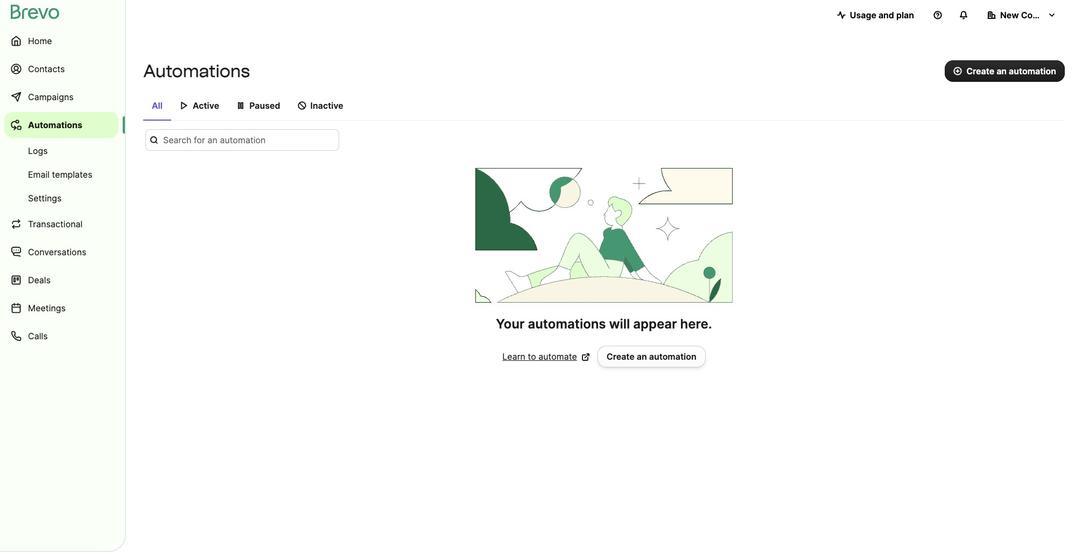 Task type: describe. For each thing, give the bounding box(es) containing it.
usage and plan button
[[829, 4, 923, 26]]

usage and plan
[[851, 10, 915, 20]]

here.
[[681, 316, 713, 332]]

automations
[[528, 316, 606, 332]]

automation for create an automation "button" inside your automations will appear here. tab panel
[[650, 351, 697, 362]]

tab list containing all
[[143, 95, 1066, 121]]

inactive link
[[289, 95, 352, 120]]

conversations
[[28, 247, 86, 258]]

create an automation for create an automation "button" inside your automations will appear here. tab panel
[[607, 351, 697, 362]]

to
[[528, 351, 536, 362]]

home link
[[4, 28, 119, 54]]

logs link
[[4, 140, 119, 162]]

company
[[1022, 10, 1062, 20]]

automation for create an automation "button" to the right
[[1010, 66, 1057, 77]]

your automations will appear here.
[[496, 316, 713, 332]]

transactional link
[[4, 211, 119, 237]]

email
[[28, 169, 50, 180]]

new company
[[1001, 10, 1062, 20]]

new
[[1001, 10, 1020, 20]]

paused link
[[228, 95, 289, 120]]

meetings
[[28, 303, 66, 314]]

deals
[[28, 275, 51, 286]]

settings
[[28, 193, 62, 204]]

templates
[[52, 169, 92, 180]]

0 vertical spatial automations
[[143, 61, 250, 81]]

campaigns
[[28, 92, 74, 102]]

create for create an automation "button" inside your automations will appear here. tab panel
[[607, 351, 635, 362]]

your
[[496, 316, 525, 332]]

create an automation button inside your automations will appear here. tab panel
[[598, 346, 706, 367]]

all link
[[143, 95, 171, 121]]

home
[[28, 36, 52, 46]]

email templates link
[[4, 164, 119, 185]]

all
[[152, 100, 163, 111]]

email templates
[[28, 169, 92, 180]]

learn to automate
[[503, 351, 577, 362]]

calls link
[[4, 323, 119, 349]]

contacts
[[28, 64, 65, 74]]

an for create an automation "button" to the right
[[997, 66, 1008, 77]]

active link
[[171, 95, 228, 120]]

plan
[[897, 10, 915, 20]]

learn to automate link
[[503, 350, 590, 363]]

learn
[[503, 351, 526, 362]]



Task type: locate. For each thing, give the bounding box(es) containing it.
0 vertical spatial create an automation button
[[946, 60, 1066, 82]]

1 vertical spatial automations
[[28, 120, 82, 130]]

0 horizontal spatial create an automation button
[[598, 346, 706, 367]]

1 vertical spatial an
[[637, 351, 647, 362]]

dxrbf image
[[237, 101, 245, 110], [298, 101, 306, 110]]

appear
[[634, 316, 678, 332]]

your automations will appear here. tab panel
[[143, 129, 1066, 367]]

automation
[[1010, 66, 1057, 77], [650, 351, 697, 362]]

0 horizontal spatial create
[[607, 351, 635, 362]]

1 vertical spatial create
[[607, 351, 635, 362]]

dxrbf image inside paused link
[[237, 101, 245, 110]]

will
[[610, 316, 631, 332]]

dxrbf image left paused
[[237, 101, 245, 110]]

1 horizontal spatial create
[[967, 66, 995, 77]]

create inside your automations will appear here. tab panel
[[607, 351, 635, 362]]

automations up active
[[143, 61, 250, 81]]

1 horizontal spatial automations
[[143, 61, 250, 81]]

automate
[[539, 351, 577, 362]]

1 horizontal spatial create an automation button
[[946, 60, 1066, 82]]

dxrbf image left inactive
[[298, 101, 306, 110]]

0 vertical spatial create
[[967, 66, 995, 77]]

dxrbf image for inactive
[[298, 101, 306, 110]]

an inside your automations will appear here. tab panel
[[637, 351, 647, 362]]

meetings link
[[4, 295, 119, 321]]

1 horizontal spatial automation
[[1010, 66, 1057, 77]]

1 vertical spatial automation
[[650, 351, 697, 362]]

0 horizontal spatial dxrbf image
[[237, 101, 245, 110]]

contacts link
[[4, 56, 119, 82]]

dxrbf image for paused
[[237, 101, 245, 110]]

automation inside tab panel
[[650, 351, 697, 362]]

1 horizontal spatial create an automation
[[967, 66, 1057, 77]]

dxrbf image
[[180, 101, 189, 110]]

1 vertical spatial create an automation button
[[598, 346, 706, 367]]

paused
[[250, 100, 280, 111]]

create an automation button
[[946, 60, 1066, 82], [598, 346, 706, 367]]

an
[[997, 66, 1008, 77], [637, 351, 647, 362]]

workflow-list-search-input search field
[[145, 129, 339, 151]]

0 vertical spatial automation
[[1010, 66, 1057, 77]]

dxrbf image inside inactive link
[[298, 101, 306, 110]]

create
[[967, 66, 995, 77], [607, 351, 635, 362]]

transactional
[[28, 219, 83, 230]]

calls
[[28, 331, 48, 342]]

0 vertical spatial create an automation
[[967, 66, 1057, 77]]

deals link
[[4, 267, 119, 293]]

new company button
[[979, 4, 1066, 26]]

active
[[193, 100, 219, 111]]

0 horizontal spatial an
[[637, 351, 647, 362]]

2 dxrbf image from the left
[[298, 101, 306, 110]]

create an automation
[[967, 66, 1057, 77], [607, 351, 697, 362]]

an for create an automation "button" inside your automations will appear here. tab panel
[[637, 351, 647, 362]]

create an automation for create an automation "button" to the right
[[967, 66, 1057, 77]]

automations up logs link
[[28, 120, 82, 130]]

logs
[[28, 145, 48, 156]]

create for create an automation "button" to the right
[[967, 66, 995, 77]]

1 horizontal spatial an
[[997, 66, 1008, 77]]

tab list
[[143, 95, 1066, 121]]

1 horizontal spatial dxrbf image
[[298, 101, 306, 110]]

usage
[[851, 10, 877, 20]]

settings link
[[4, 187, 119, 209]]

automations
[[143, 61, 250, 81], [28, 120, 82, 130]]

inactive
[[311, 100, 344, 111]]

1 vertical spatial create an automation
[[607, 351, 697, 362]]

0 horizontal spatial automation
[[650, 351, 697, 362]]

0 vertical spatial an
[[997, 66, 1008, 77]]

1 dxrbf image from the left
[[237, 101, 245, 110]]

create an automation inside your automations will appear here. tab panel
[[607, 351, 697, 362]]

0 horizontal spatial automations
[[28, 120, 82, 130]]

campaigns link
[[4, 84, 119, 110]]

0 horizontal spatial create an automation
[[607, 351, 697, 362]]

and
[[879, 10, 895, 20]]

automations link
[[4, 112, 119, 138]]

conversations link
[[4, 239, 119, 265]]



Task type: vqa. For each thing, say whether or not it's contained in the screenshot.
or
no



